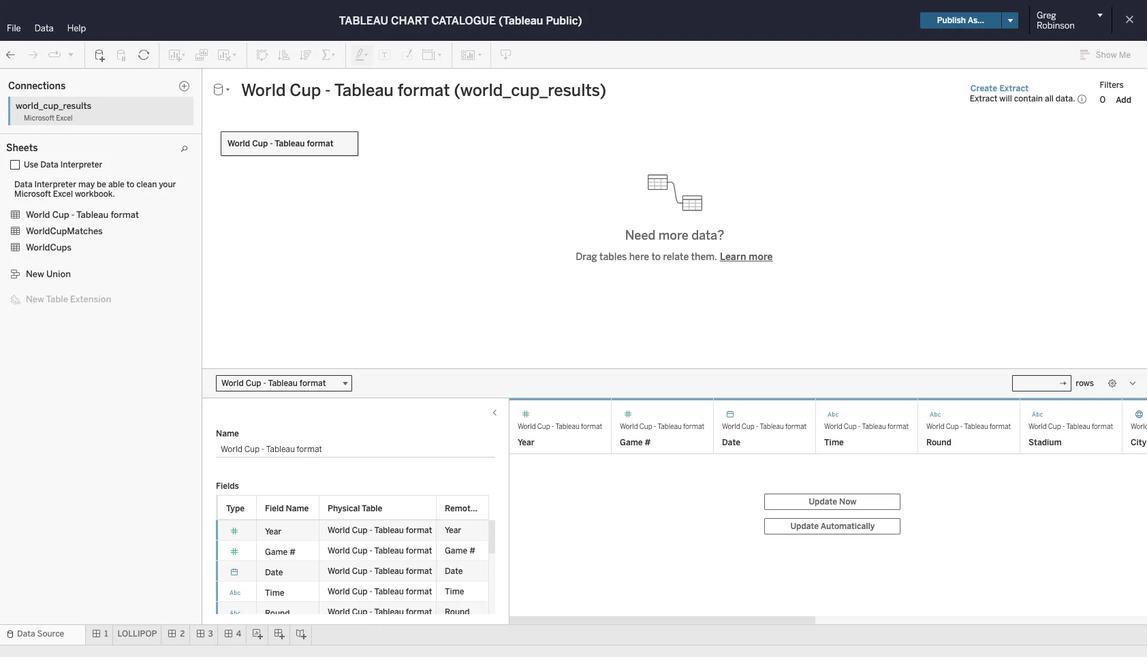 Task type: locate. For each thing, give the bounding box(es) containing it.
1 horizontal spatial more
[[749, 251, 773, 263]]

marks
[[157, 144, 180, 153]]

create
[[971, 83, 998, 93]]

need more data?
[[625, 228, 724, 243]]

redo image
[[26, 48, 40, 62]]

to right here
[[652, 251, 661, 263]]

columns
[[282, 73, 316, 82]]

format
[[307, 139, 334, 149], [111, 210, 139, 220], [581, 423, 602, 431], [683, 423, 705, 431], [786, 423, 807, 431], [888, 423, 909, 431], [990, 423, 1011, 431], [1092, 423, 1113, 431], [406, 526, 432, 536], [406, 546, 432, 556], [406, 567, 432, 576], [406, 587, 432, 597], [406, 608, 432, 617]]

2 horizontal spatial game
[[620, 438, 643, 448]]

more right learn
[[749, 251, 773, 263]]

1 horizontal spatial time
[[445, 587, 464, 597]]

1 horizontal spatial extract
[[1000, 83, 1029, 93]]

swap rows and columns image
[[256, 48, 269, 62]]

round
[[35, 280, 60, 290], [927, 438, 952, 448], [445, 608, 470, 617], [265, 609, 290, 619]]

show labels image
[[378, 48, 392, 62]]

data down use
[[14, 180, 32, 189]]

name right remote
[[498, 504, 521, 514]]

0 vertical spatial microsoft
[[24, 114, 54, 123]]

0 vertical spatial city
[[70, 194, 85, 204]]

Central, Region. Press Space to toggle selection. Press Escape to go back to the left margin. Use arrow keys to navigate headers text field
[[268, 141, 309, 274]]

1 vertical spatial update
[[791, 522, 819, 531]]

name left physical at bottom left
[[286, 504, 309, 514]]

use data interpreter
[[24, 160, 102, 170]]

1 horizontal spatial field
[[477, 504, 496, 514]]

0 vertical spatial table
[[46, 294, 68, 305]]

publish
[[937, 16, 966, 25]]

learn
[[720, 251, 747, 263]]

1 horizontal spatial stadium
[[1029, 438, 1062, 448]]

1 horizontal spatial table
[[362, 504, 382, 514]]

1 vertical spatial more
[[749, 251, 773, 263]]

1 vertical spatial microsoft
[[14, 189, 51, 199]]

world cup - tableau format stadium
[[1029, 423, 1113, 448]]

2 new from the top
[[26, 294, 44, 305]]

0 horizontal spatial field
[[265, 504, 284, 514]]

microsoft down the population
[[24, 114, 54, 123]]

update left now
[[809, 497, 837, 507]]

1 vertical spatial new
[[26, 294, 44, 305]]

microsoft down tables
[[14, 189, 51, 199]]

replay animation image
[[48, 48, 61, 62], [67, 50, 75, 58]]

table for new
[[46, 294, 68, 305]]

1 horizontal spatial to
[[652, 251, 661, 263]]

excel down world_cup_results
[[56, 114, 73, 123]]

row
[[216, 521, 489, 541], [216, 541, 489, 561], [216, 561, 489, 582], [216, 582, 489, 602], [216, 602, 489, 623]]

new data source image
[[93, 48, 107, 62]]

show/hide cards image
[[461, 48, 482, 62]]

extract down create
[[970, 94, 998, 104]]

0 vertical spatial new
[[26, 269, 44, 279]]

0 horizontal spatial name
[[216, 429, 239, 439]]

2 horizontal spatial name
[[498, 504, 521, 514]]

2 horizontal spatial city
[[1131, 438, 1147, 448]]

extract will contain all data.
[[970, 94, 1075, 104]]

greg
[[1037, 10, 1057, 20]]

year
[[518, 438, 535, 448], [445, 526, 461, 536], [265, 527, 282, 537]]

1 horizontal spatial #
[[470, 546, 476, 556]]

country
[[41, 209, 72, 218]]

data up redo image at the top of page
[[35, 23, 54, 33]]

-
[[80, 84, 82, 94], [270, 139, 273, 149], [71, 210, 74, 220], [552, 423, 554, 431], [654, 423, 656, 431], [756, 423, 759, 431], [858, 423, 861, 431], [961, 423, 963, 431], [1063, 423, 1065, 431], [370, 526, 373, 536], [370, 546, 373, 556], [370, 567, 373, 576], [370, 587, 373, 597], [370, 608, 373, 617]]

field
[[265, 504, 284, 514], [477, 504, 496, 514]]

data?
[[692, 228, 724, 243]]

update automatically
[[791, 522, 875, 531]]

- inside world cup - tableau format stadium
[[1063, 423, 1065, 431]]

data
[[35, 23, 54, 33], [8, 73, 28, 83], [40, 160, 58, 170], [14, 180, 32, 189], [17, 630, 35, 639]]

able
[[108, 180, 124, 189]]

data right use
[[40, 160, 58, 170]]

to
[[126, 180, 134, 189], [652, 251, 661, 263]]

4
[[236, 630, 241, 639]]

will
[[1000, 94, 1012, 104]]

table down 'union'
[[46, 294, 68, 305]]

sum(sales) up "sum(sales) (2)"
[[162, 303, 208, 312]]

0 horizontal spatial year
[[265, 527, 282, 537]]

field right the type
[[265, 504, 284, 514]]

replay animation image up 'analytics'
[[67, 50, 75, 58]]

game
[[620, 438, 643, 448], [445, 546, 468, 556], [265, 548, 288, 557]]

table for physical
[[362, 504, 382, 514]]

0 vertical spatial stadium
[[35, 294, 67, 304]]

more up the drag tables here to relate them. learn more at the top right of page
[[659, 228, 689, 243]]

0 vertical spatial to
[[126, 180, 134, 189]]

1 horizontal spatial game
[[445, 546, 468, 556]]

publish as... button
[[920, 12, 1002, 29]]

2 row from the top
[[216, 541, 489, 561]]

population
[[17, 99, 58, 108]]

2 horizontal spatial year
[[518, 438, 535, 448]]

replay animation image right redo image at the top of page
[[48, 48, 61, 62]]

name up fields
[[216, 429, 239, 439]]

(uk
[[45, 127, 60, 137]]

Search text field
[[4, 153, 93, 170]]

row group containing world cup - tableau format
[[216, 521, 489, 658]]

excel
[[56, 114, 73, 123], [53, 189, 73, 199]]

cup
[[252, 139, 268, 149], [52, 210, 69, 220], [538, 423, 550, 431], [640, 423, 652, 431], [742, 423, 755, 431], [844, 423, 857, 431], [946, 423, 959, 431], [1049, 423, 1061, 431], [352, 526, 368, 536], [352, 546, 368, 556], [352, 567, 368, 576], [352, 587, 368, 597], [352, 608, 368, 617]]

physical table
[[328, 504, 382, 514]]

new table extension
[[26, 294, 111, 305]]

country, city
[[35, 194, 85, 204]]

1 horizontal spatial year
[[445, 526, 461, 536]]

update for update automatically
[[791, 522, 819, 531]]

1 new from the top
[[26, 269, 44, 279]]

extract up will
[[1000, 83, 1029, 93]]

analytics
[[63, 73, 101, 83]]

new
[[26, 269, 44, 279], [26, 294, 44, 305]]

world inside world cup - tableau format stadium
[[1029, 423, 1047, 431]]

(tableau
[[499, 14, 543, 27]]

new left 'union'
[[26, 269, 44, 279]]

type
[[226, 504, 245, 514]]

table right physical at bottom left
[[362, 504, 382, 514]]

table
[[46, 294, 68, 305], [362, 504, 382, 514]]

new down new union
[[26, 294, 44, 305]]

1 vertical spatial excel
[[53, 189, 73, 199]]

0 horizontal spatial to
[[126, 180, 134, 189]]

0 horizontal spatial table
[[46, 294, 68, 305]]

tooltip
[[189, 264, 213, 273]]

field right remote
[[477, 504, 496, 514]]

table inside grid
[[362, 504, 382, 514]]

name
[[216, 429, 239, 439], [286, 504, 309, 514], [498, 504, 521, 514]]

row group inside grid
[[216, 521, 489, 658]]

excel up country
[[53, 189, 73, 199]]

Name text field
[[216, 442, 495, 458]]

0 vertical spatial update
[[809, 497, 837, 507]]

remote field name
[[445, 504, 521, 514]]

sheet1 (uk religious demographics)
[[17, 127, 158, 137]]

city for country, city
[[70, 194, 85, 204]]

sum(sales)
[[336, 74, 381, 83], [440, 74, 485, 83], [162, 303, 208, 312], [162, 325, 208, 335]]

undo image
[[4, 48, 18, 62]]

grid
[[510, 399, 1147, 625], [216, 495, 521, 658]]

0 horizontal spatial game #
[[265, 548, 296, 557]]

1 vertical spatial to
[[652, 251, 661, 263]]

grid containing type
[[216, 495, 521, 658]]

world
[[228, 139, 250, 149], [26, 210, 50, 220], [518, 423, 536, 431], [620, 423, 638, 431], [722, 423, 740, 431], [824, 423, 843, 431], [927, 423, 945, 431], [1029, 423, 1047, 431], [1131, 423, 1147, 431], [328, 526, 350, 536], [328, 546, 350, 556], [328, 567, 350, 576], [328, 587, 350, 597], [328, 608, 350, 617]]

2 vertical spatial city
[[1131, 438, 1147, 448]]

be
[[97, 180, 106, 189]]

row group
[[216, 521, 489, 658]]

to inside data interpreter may be able to clean your microsoft excel workbook.
[[126, 180, 134, 189]]

3 row from the top
[[216, 561, 489, 582]]

update
[[809, 497, 837, 507], [791, 522, 819, 531]]

1 vertical spatial interpreter
[[34, 180, 76, 189]]

date
[[35, 237, 53, 247], [722, 438, 741, 448], [445, 567, 463, 576], [265, 568, 283, 578]]

size
[[194, 226, 208, 234]]

demographics)
[[99, 127, 158, 137]]

city inside world city
[[1131, 438, 1147, 448]]

automatically
[[821, 522, 875, 531]]

city
[[70, 194, 85, 204], [41, 223, 56, 232], [1131, 438, 1147, 448]]

worldcupmatches
[[26, 226, 103, 236]]

pause auto updates image
[[115, 48, 129, 62]]

time
[[824, 438, 844, 448], [445, 587, 464, 597], [265, 589, 284, 598]]

highlight image
[[354, 48, 370, 62]]

to right able
[[126, 180, 134, 189]]

0 vertical spatial extract
[[1000, 83, 1029, 93]]

update down update now
[[791, 522, 819, 531]]

0 horizontal spatial city
[[41, 223, 56, 232]]

rows
[[282, 96, 302, 106]]

robinson
[[1037, 20, 1075, 31]]

add
[[1116, 95, 1132, 105]]

excel inside the world_cup_results microsoft excel
[[56, 114, 73, 123]]

interpreter up country,
[[34, 180, 76, 189]]

add button
[[1110, 93, 1138, 107]]

5 row from the top
[[216, 602, 489, 623]]

help
[[67, 23, 86, 33]]

0 vertical spatial excel
[[56, 114, 73, 123]]

2 horizontal spatial #
[[645, 438, 651, 448]]

data interpreter may be able to clean your microsoft excel workbook.
[[14, 180, 176, 199]]

source
[[37, 630, 64, 639]]

need
[[625, 228, 656, 243]]

0 vertical spatial more
[[659, 228, 689, 243]]

East, Region. Press Space to toggle selection. Press Escape to go back to the left margin. Use arrow keys to navigate headers text field
[[268, 274, 309, 407]]

1 vertical spatial table
[[362, 504, 382, 514]]

microsoft
[[24, 114, 54, 123], [14, 189, 51, 199]]

1 horizontal spatial name
[[286, 504, 309, 514]]

update for update now
[[809, 497, 837, 507]]

None text field
[[236, 80, 958, 101], [1013, 375, 1072, 392], [236, 80, 958, 101], [1013, 375, 1072, 392]]

0 horizontal spatial extract
[[970, 94, 998, 104]]

lollipop
[[118, 630, 157, 639]]

game #
[[620, 438, 651, 448], [445, 546, 476, 556], [265, 548, 296, 557]]

microsoft inside the world_cup_results microsoft excel
[[24, 114, 54, 123]]

1 vertical spatial stadium
[[1029, 438, 1062, 448]]

pages
[[157, 73, 180, 82]]

tableau inside world cup - tableau format stadium
[[1067, 423, 1091, 431]]

1 horizontal spatial city
[[70, 194, 85, 204]]

data up orders
[[8, 73, 28, 83]]

interpreter up may
[[60, 160, 102, 170]]

duplicate image
[[195, 48, 208, 62]]

sort ascending image
[[277, 48, 291, 62]]

show me button
[[1074, 44, 1143, 65]]

1 vertical spatial extract
[[970, 94, 998, 104]]



Task type: vqa. For each thing, say whether or not it's contained in the screenshot.
the worldcups
yes



Task type: describe. For each thing, give the bounding box(es) containing it.
format inside world cup - tableau format stadium
[[1092, 423, 1113, 431]]

tables
[[12, 178, 39, 188]]

now
[[839, 497, 857, 507]]

tables
[[600, 251, 627, 263]]

catalogue
[[431, 14, 496, 27]]

cup inside world cup - tableau format stadium
[[1049, 423, 1061, 431]]

drag
[[576, 251, 597, 263]]

2 horizontal spatial game #
[[620, 438, 651, 448]]

world city
[[1131, 423, 1147, 448]]

field name
[[265, 504, 309, 514]]

1
[[104, 630, 108, 639]]

1 vertical spatial city
[[41, 223, 56, 232]]

union
[[46, 269, 71, 279]]

interpreter inside data interpreter may be able to clean your microsoft excel workbook.
[[34, 180, 76, 189]]

0
[[1100, 94, 1106, 105]]

collapse image
[[125, 74, 133, 82]]

sum(sales) down the 'highlight' image
[[336, 74, 381, 83]]

data.
[[1056, 94, 1075, 104]]

fields
[[216, 482, 239, 491]]

data left source
[[17, 630, 35, 639]]

update now button
[[765, 494, 901, 510]]

2 horizontal spatial time
[[824, 438, 844, 448]]

publish as...
[[937, 16, 985, 25]]

may
[[78, 180, 95, 189]]

religious
[[62, 127, 97, 137]]

greg robinson
[[1037, 10, 1075, 31]]

download image
[[499, 48, 513, 62]]

sum(sales) down show/hide cards icon
[[440, 74, 485, 83]]

me
[[1119, 50, 1131, 60]]

sheet1
[[17, 127, 43, 137]]

tableau
[[339, 14, 388, 27]]

new worksheet image
[[168, 48, 187, 62]]

clean
[[136, 180, 157, 189]]

1 horizontal spatial replay animation image
[[67, 50, 75, 58]]

your
[[159, 180, 176, 189]]

region
[[336, 97, 362, 106]]

opponent
[[35, 266, 73, 275]]

show
[[1096, 50, 1117, 60]]

new for new table extension
[[26, 294, 44, 305]]

0 horizontal spatial replay animation image
[[48, 48, 61, 62]]

South, Region. Press Space to toggle selection. Press Escape to go back to the left margin. Use arrow keys to navigate headers text field
[[268, 407, 309, 539]]

West, Region. Press Space to toggle selection. Press Escape to go back to the left margin. Use arrow keys to navigate headers text field
[[268, 539, 309, 658]]

1 field from the left
[[265, 504, 284, 514]]

orders
[[17, 84, 43, 94]]

here
[[629, 251, 649, 263]]

filters
[[1100, 80, 1124, 90]]

0 horizontal spatial #
[[290, 548, 296, 557]]

public)
[[546, 14, 582, 27]]

totals image
[[321, 48, 337, 62]]

file
[[7, 23, 21, 33]]

drag tables here to relate them. learn more
[[576, 251, 773, 263]]

contain
[[1014, 94, 1043, 104]]

remote
[[445, 504, 475, 514]]

new for new union
[[26, 269, 44, 279]]

extension
[[70, 294, 111, 305]]

learn more link
[[719, 251, 774, 263]]

stadium inside world cup - tableau format stadium
[[1029, 438, 1062, 448]]

create extract
[[971, 83, 1029, 93]]

worldcups
[[26, 243, 72, 253]]

3
[[208, 630, 213, 639]]

2 field from the left
[[477, 504, 496, 514]]

as...
[[968, 16, 985, 25]]

country,
[[35, 194, 68, 204]]

0 horizontal spatial more
[[659, 228, 689, 243]]

0 horizontal spatial time
[[265, 589, 284, 598]]

1 row from the top
[[216, 521, 489, 541]]

sum(sales) left (2)
[[162, 325, 208, 335]]

1 horizontal spatial game #
[[445, 546, 476, 556]]

refresh data source image
[[137, 48, 151, 62]]

2
[[180, 630, 185, 639]]

update now
[[809, 497, 857, 507]]

connections
[[8, 80, 66, 92]]

(5))
[[129, 84, 144, 94]]

observation
[[35, 252, 82, 261]]

rows
[[1076, 379, 1094, 388]]

superstore
[[84, 84, 127, 94]]

sort descending image
[[299, 48, 313, 62]]

world_cup_results microsoft excel
[[16, 101, 91, 123]]

4 row from the top
[[216, 582, 489, 602]]

tableau chart catalogue (tableau public)
[[339, 14, 582, 27]]

sum(sales) (2)
[[162, 325, 221, 335]]

marks. press enter to open the view data window.. use arrow keys to navigate data visualization elements. image
[[309, 141, 1147, 658]]

update automatically button
[[765, 519, 901, 535]]

world_cup_results
[[16, 101, 91, 111]]

data source
[[17, 630, 64, 639]]

create extract link
[[970, 83, 1030, 94]]

0 horizontal spatial game
[[265, 548, 288, 557]]

relate
[[663, 251, 689, 263]]

clear sheet image
[[217, 48, 238, 62]]

city for world city
[[1131, 438, 1147, 448]]

them.
[[691, 251, 717, 263]]

use
[[24, 160, 38, 170]]

(sample
[[45, 84, 78, 94]]

orders (sample - superstore (5))
[[17, 84, 144, 94]]

grid containing year
[[510, 399, 1147, 625]]

chart
[[391, 14, 429, 27]]

new union
[[26, 269, 71, 279]]

0 horizontal spatial stadium
[[35, 294, 67, 304]]

microsoft inside data interpreter may be able to clean your microsoft excel workbook.
[[14, 189, 51, 199]]

(2)
[[210, 325, 221, 335]]

excel inside data interpreter may be able to clean your microsoft excel workbook.
[[53, 189, 73, 199]]

data inside data interpreter may be able to clean your microsoft excel workbook.
[[14, 180, 32, 189]]

fit image
[[422, 48, 444, 62]]

workbook.
[[75, 189, 115, 199]]

all
[[1045, 94, 1054, 104]]

format workbook image
[[400, 48, 414, 62]]

0 vertical spatial interpreter
[[60, 160, 102, 170]]



